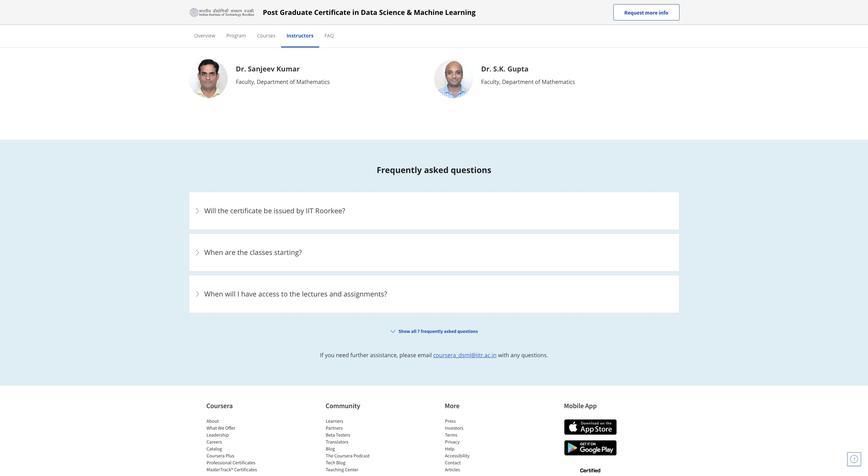 Task type: locate. For each thing, give the bounding box(es) containing it.
the right to
[[290, 289, 300, 299]]

of
[[276, 17, 281, 25], [536, 17, 541, 25], [290, 78, 295, 86], [536, 78, 541, 86]]

when
[[204, 248, 223, 257], [204, 289, 223, 299]]

post graduate certificate in data science & machine learning
[[263, 7, 476, 17]]

about link
[[207, 418, 219, 424]]

dr.
[[236, 3, 246, 12], [236, 64, 246, 74], [482, 64, 492, 74]]

0 vertical spatial chevron right image
[[193, 248, 202, 257]]

dr. left gaurav
[[236, 3, 246, 12]]

blog up 'teaching center' link
[[336, 460, 346, 466]]

asked
[[424, 164, 449, 176], [444, 328, 457, 334]]

0 vertical spatial when
[[204, 248, 223, 257]]

faq link
[[325, 32, 334, 39]]

the
[[218, 206, 229, 215], [237, 248, 248, 257], [290, 289, 300, 299]]

list for community
[[326, 418, 385, 473]]

help link
[[445, 446, 455, 452]]

to
[[281, 289, 288, 299]]

help center image
[[851, 455, 859, 463]]

4 list item from the top
[[189, 442, 680, 473]]

center down 'post'
[[257, 17, 274, 25]]

please
[[400, 351, 417, 359]]

mathematics for dr. s.k. gupta
[[542, 78, 576, 86]]

more
[[445, 401, 460, 410]]

indian institute of technology, roorkee image
[[189, 7, 255, 18]]

& left machine
[[407, 7, 412, 17]]

further
[[351, 351, 369, 359]]

data right in
[[361, 7, 378, 17]]

certificates up mastertrack® certificates link
[[233, 460, 255, 466]]

if you need further assistance, please email coursera_dsml@iitr.ac.in with any questions.
[[320, 351, 549, 359]]

2 horizontal spatial list
[[445, 418, 504, 473]]

when inside 'dropdown button'
[[204, 248, 223, 257]]

roorkee?
[[316, 206, 346, 215]]

list containing learners
[[326, 418, 385, 473]]

when will i have access to the lectures and assignments?
[[204, 289, 389, 299]]

all
[[412, 328, 417, 334]]

& right ai
[[289, 17, 293, 25]]

department for dr. sanjeev kumar
[[257, 78, 289, 86]]

2 when from the top
[[204, 289, 223, 299]]

coursera
[[207, 401, 233, 410], [207, 453, 225, 459], [335, 453, 353, 459]]

gaurav
[[248, 3, 273, 12]]

chevron right image inside when are the classes starting? 'dropdown button'
[[193, 248, 202, 257]]

community
[[326, 401, 361, 410]]

0 horizontal spatial the
[[218, 206, 229, 215]]

2 horizontal spatial the
[[290, 289, 300, 299]]

center down the coursera podcast link in the left bottom of the page
[[345, 467, 359, 473]]

what we offer link
[[207, 425, 235, 431]]

faculty, department of mathematics
[[482, 17, 576, 25], [236, 78, 330, 86], [482, 78, 576, 86]]

faculty, for dr. gaurav dixit
[[236, 17, 256, 25]]

collapsed list
[[189, 192, 680, 473]]

access
[[259, 289, 280, 299]]

dr. left s.k.
[[482, 64, 492, 74]]

investors
[[445, 425, 464, 431]]

leadership link
[[207, 432, 229, 438]]

chevron right image
[[193, 207, 202, 215]]

certificates down professional certificates link
[[234, 467, 257, 473]]

1 chevron right image from the top
[[193, 248, 202, 257]]

app
[[586, 401, 597, 410]]

when inside dropdown button
[[204, 289, 223, 299]]

coursera up tech blog link
[[335, 453, 353, 459]]

3 list from the left
[[445, 418, 504, 473]]

faculty, for dr. s.k. gupta
[[482, 78, 501, 86]]

0 vertical spatial science
[[380, 7, 405, 17]]

will
[[204, 206, 216, 215]]

dr. for dr. sanjeev kumar
[[236, 64, 246, 74]]

instructors link
[[287, 32, 314, 39]]

be
[[264, 206, 272, 215]]

in
[[353, 7, 359, 17]]

2 list from the left
[[326, 418, 385, 473]]

1 vertical spatial chevron right image
[[193, 290, 202, 298]]

certificate
[[314, 7, 351, 17]]

chevron right image inside the when will i have access to the lectures and assignments? dropdown button
[[193, 290, 202, 298]]

will
[[225, 289, 236, 299]]

1 vertical spatial blog
[[336, 460, 346, 466]]

1 horizontal spatial data
[[361, 7, 378, 17]]

careers
[[207, 439, 222, 445]]

dr. left sanjeev
[[236, 64, 246, 74]]

the inside list item
[[290, 289, 300, 299]]

1 horizontal spatial center
[[345, 467, 359, 473]]

blog up "the"
[[326, 446, 335, 452]]

chevron right image
[[193, 248, 202, 257], [193, 290, 202, 298]]

s.k.
[[494, 64, 506, 74]]

coursera inside about what we offer leadership careers catalog coursera plus professional certificates mastertrack® certificates
[[207, 453, 225, 459]]

machine
[[414, 7, 444, 17]]

list for coursera
[[207, 418, 266, 473]]

will the certificate be issued by iit roorkee? list item
[[189, 192, 680, 230]]

careers link
[[207, 439, 222, 445]]

0 vertical spatial certificates
[[233, 460, 255, 466]]

science
[[380, 7, 405, 17], [308, 17, 327, 25]]

when left are
[[204, 248, 223, 257]]

any
[[511, 351, 520, 359]]

1 vertical spatial questions
[[458, 328, 478, 334]]

1 vertical spatial data
[[294, 17, 307, 25]]

chevron right image for when are the classes starting?
[[193, 248, 202, 257]]

info
[[659, 9, 669, 16]]

0 horizontal spatial science
[[308, 17, 327, 25]]

when will i have access to the lectures and assignments? list item
[[189, 275, 680, 313]]

certificates
[[233, 460, 255, 466], [234, 467, 257, 473]]

request more info
[[625, 9, 669, 16]]

1 horizontal spatial science
[[380, 7, 405, 17]]

0 vertical spatial asked
[[424, 164, 449, 176]]

testers
[[336, 432, 350, 438]]

1 vertical spatial the
[[237, 248, 248, 257]]

when left will
[[204, 289, 223, 299]]

chevron right image for when will i have access to the lectures and assignments?
[[193, 290, 202, 298]]

list containing about
[[207, 418, 266, 473]]

when are the classes starting?
[[204, 248, 302, 257]]

accessibility
[[445, 453, 470, 459]]

ai
[[282, 17, 288, 25]]

dr. for dr. gaurav dixit
[[236, 3, 246, 12]]

2 chevron right image from the top
[[193, 290, 202, 298]]

coursera inside the learners partners beta testers translators blog the coursera podcast tech blog teaching center
[[335, 453, 353, 459]]

chevron right image left will
[[193, 290, 202, 298]]

instructors
[[287, 32, 314, 39]]

blog
[[326, 446, 335, 452], [336, 460, 346, 466]]

the coursera podcast link
[[326, 453, 370, 459]]

0 vertical spatial center
[[257, 17, 274, 25]]

list containing press
[[445, 418, 504, 473]]

help
[[445, 446, 455, 452]]

1 when from the top
[[204, 248, 223, 257]]

the right are
[[237, 248, 248, 257]]

certificate menu element
[[189, 25, 680, 48]]

1 horizontal spatial list
[[326, 418, 385, 473]]

chevron right image left are
[[193, 248, 202, 257]]

download on the app store image
[[565, 419, 617, 435]]

1 horizontal spatial the
[[237, 248, 248, 257]]

0 vertical spatial &
[[407, 7, 412, 17]]

post
[[263, 7, 278, 17]]

the right will
[[218, 206, 229, 215]]

1 vertical spatial asked
[[444, 328, 457, 334]]

certificate
[[230, 206, 262, 215]]

contact
[[445, 460, 461, 466]]

faq
[[325, 32, 334, 39]]

mastertrack® certificates link
[[207, 467, 257, 473]]

&
[[407, 7, 412, 17], [289, 17, 293, 25]]

coursera down catalog link
[[207, 453, 225, 459]]

0 horizontal spatial &
[[289, 17, 293, 25]]

coursera up about link
[[207, 401, 233, 410]]

2 vertical spatial the
[[290, 289, 300, 299]]

courses link
[[257, 32, 276, 39]]

1 vertical spatial center
[[345, 467, 359, 473]]

0 horizontal spatial blog
[[326, 446, 335, 452]]

data down graduate
[[294, 17, 307, 25]]

0 vertical spatial the
[[218, 206, 229, 215]]

when for when will i have access to the lectures and assignments?
[[204, 289, 223, 299]]

of for dr. s.k. gupta
[[536, 78, 541, 86]]

department for dr. s.k. gupta
[[503, 78, 534, 86]]

blog link
[[326, 446, 335, 452]]

asked inside dropdown button
[[444, 328, 457, 334]]

when will i have access to the lectures and assignments? button
[[193, 280, 676, 309]]

show
[[399, 328, 411, 334]]

terms link
[[445, 432, 458, 438]]

dr. sanjeev kumar image
[[189, 59, 228, 98]]

tech
[[326, 460, 335, 466]]

need
[[336, 351, 349, 359]]

list
[[207, 418, 266, 473], [326, 418, 385, 473], [445, 418, 504, 473]]

1 list from the left
[[207, 418, 266, 473]]

0 horizontal spatial list
[[207, 418, 266, 473]]

mathematics
[[542, 17, 576, 25], [297, 78, 330, 86], [542, 78, 576, 86]]

faculty, department of mathematics for dr. sanjeev kumar
[[236, 78, 330, 86]]

center
[[257, 17, 274, 25], [345, 467, 359, 473]]

beta
[[326, 432, 335, 438]]

questions inside dropdown button
[[458, 328, 478, 334]]

list item
[[189, 317, 680, 355], [189, 358, 680, 396], [189, 400, 680, 438], [189, 442, 680, 473]]

1 vertical spatial when
[[204, 289, 223, 299]]



Task type: vqa. For each thing, say whether or not it's contained in the screenshot.
the top 'when'
yes



Task type: describe. For each thing, give the bounding box(es) containing it.
dr. s.k. gupta image
[[434, 59, 473, 98]]

get it on google play image
[[565, 440, 617, 456]]

assistance,
[[370, 351, 398, 359]]

2 list item from the top
[[189, 358, 680, 396]]

leadership
[[207, 432, 229, 438]]

articles
[[445, 467, 460, 473]]

show all 7 frequently asked questions
[[399, 328, 478, 334]]

logo of certified b corporation image
[[577, 464, 605, 473]]

mathematics for dr. sanjeev kumar
[[297, 78, 330, 86]]

more
[[646, 9, 658, 16]]

faculty, department of mathematics for dr. s.k. gupta
[[482, 78, 576, 86]]

when are the classes starting? button
[[193, 238, 676, 267]]

coursera for community
[[335, 453, 353, 459]]

the inside 'dropdown button'
[[237, 248, 248, 257]]

accessibility link
[[445, 453, 470, 459]]

1 horizontal spatial &
[[407, 7, 412, 17]]

i
[[238, 289, 240, 299]]

learners partners beta testers translators blog the coursera podcast tech blog teaching center
[[326, 418, 370, 473]]

dr. gaurav dixit image
[[189, 0, 228, 37]]

of for dr. sanjeev kumar
[[290, 78, 295, 86]]

assignments?
[[344, 289, 388, 299]]

coursera for coursera
[[207, 453, 225, 459]]

about what we offer leadership careers catalog coursera plus professional certificates mastertrack® certificates
[[207, 418, 257, 473]]

learners
[[326, 418, 343, 424]]

0 vertical spatial questions
[[451, 164, 492, 176]]

dr. for dr. s.k. gupta
[[482, 64, 492, 74]]

frequently
[[377, 164, 422, 176]]

partners
[[326, 425, 343, 431]]

about
[[207, 418, 219, 424]]

coursera_dsml@iitr.ac.in
[[434, 351, 497, 359]]

partners link
[[326, 425, 343, 431]]

of for dr. gaurav dixit
[[276, 17, 281, 25]]

dr. aditi gangopadhyay image
[[434, 0, 473, 37]]

list for more
[[445, 418, 504, 473]]

will the certificate be issued by iit roorkee?
[[204, 206, 346, 215]]

sanjeev
[[248, 64, 275, 74]]

press link
[[445, 418, 456, 424]]

kumar
[[277, 64, 300, 74]]

teaching center link
[[326, 467, 359, 473]]

0 horizontal spatial data
[[294, 17, 307, 25]]

coursera_dsml@iitr.ac.in link
[[434, 351, 497, 359]]

coursera plus link
[[207, 453, 234, 459]]

the inside 'list item'
[[218, 206, 229, 215]]

translators
[[326, 439, 348, 445]]

1 horizontal spatial blog
[[336, 460, 346, 466]]

1 vertical spatial science
[[308, 17, 327, 25]]

what
[[207, 425, 217, 431]]

request
[[625, 9, 645, 16]]

privacy
[[445, 439, 460, 445]]

frequently asked questions
[[377, 164, 492, 176]]

gupta
[[508, 64, 529, 74]]

catalog link
[[207, 446, 222, 452]]

0 horizontal spatial center
[[257, 17, 274, 25]]

center inside the learners partners beta testers translators blog the coursera podcast tech blog teaching center
[[345, 467, 359, 473]]

mobile app
[[565, 401, 597, 410]]

1 vertical spatial &
[[289, 17, 293, 25]]

faculty, center of ai & data science
[[236, 17, 327, 25]]

1 list item from the top
[[189, 317, 680, 355]]

dr. sanjeev kumar
[[236, 64, 300, 74]]

professional certificates link
[[207, 460, 255, 466]]

mobile
[[565, 401, 584, 410]]

overview link
[[194, 32, 216, 39]]

when for when are the classes starting?
[[204, 248, 223, 257]]

investors link
[[445, 425, 464, 431]]

learning
[[446, 7, 476, 17]]

overview
[[194, 32, 216, 39]]

dr. gaurav dixit
[[236, 3, 291, 12]]

teaching
[[326, 467, 344, 473]]

frequently
[[421, 328, 444, 334]]

offer
[[225, 425, 235, 431]]

0 vertical spatial data
[[361, 7, 378, 17]]

issued
[[274, 206, 295, 215]]

show all 7 frequently asked questions button
[[388, 325, 481, 338]]

7
[[418, 328, 420, 334]]

when are the classes starting? list item
[[189, 233, 680, 272]]

plus
[[226, 453, 234, 459]]

mastertrack®
[[207, 467, 233, 473]]

questions.
[[522, 351, 549, 359]]

we
[[218, 425, 224, 431]]

and
[[330, 289, 342, 299]]

learners link
[[326, 418, 343, 424]]

1 vertical spatial certificates
[[234, 467, 257, 473]]

terms
[[445, 432, 458, 438]]

program
[[227, 32, 246, 39]]

starting?
[[274, 248, 302, 257]]

courses
[[257, 32, 276, 39]]

dixit
[[275, 3, 291, 12]]

press investors terms privacy help accessibility contact articles
[[445, 418, 470, 473]]

are
[[225, 248, 236, 257]]

translators link
[[326, 439, 348, 445]]

press
[[445, 418, 456, 424]]

podcast
[[354, 453, 370, 459]]

faculty, for dr. sanjeev kumar
[[236, 78, 256, 86]]

will the certificate be issued by iit roorkee? button
[[193, 196, 676, 225]]

by
[[297, 206, 304, 215]]

if
[[320, 351, 324, 359]]

privacy link
[[445, 439, 460, 445]]

graduate
[[280, 7, 313, 17]]

have
[[241, 289, 257, 299]]

dr. s.k. gupta
[[482, 64, 529, 74]]

tech blog link
[[326, 460, 346, 466]]

3 list item from the top
[[189, 400, 680, 438]]

0 vertical spatial blog
[[326, 446, 335, 452]]



